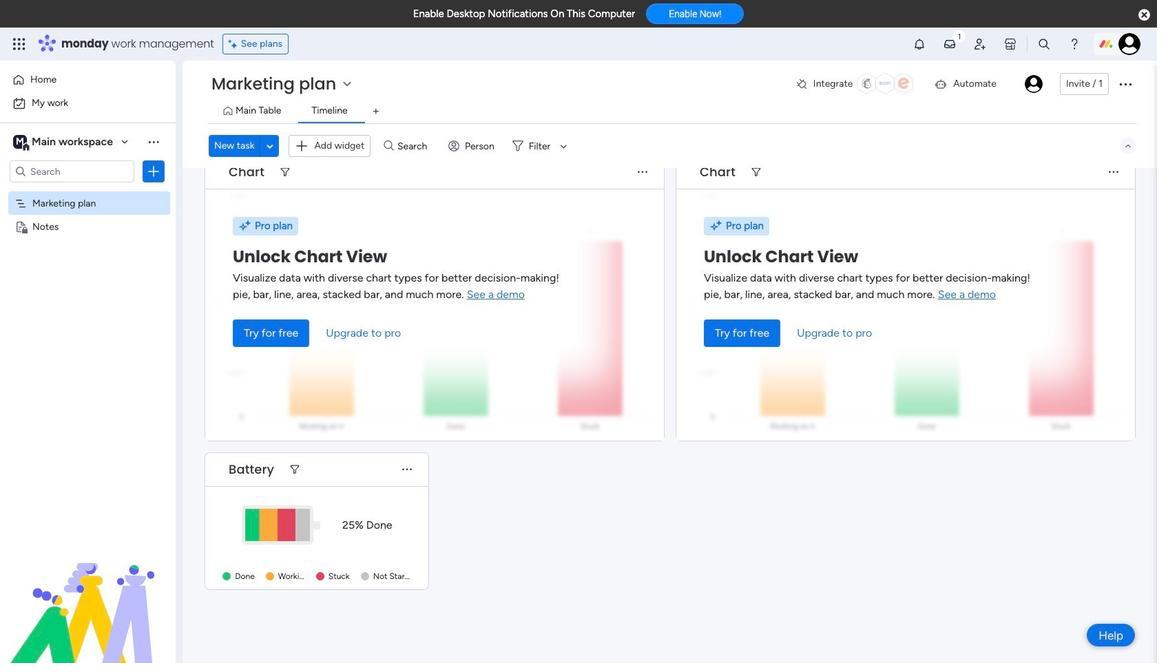 Task type: describe. For each thing, give the bounding box(es) containing it.
invite members image
[[974, 37, 988, 51]]

1 vertical spatial option
[[8, 92, 167, 114]]

notifications image
[[913, 37, 927, 51]]

select product image
[[12, 37, 26, 51]]

v2 search image
[[384, 138, 394, 154]]

arrow down image
[[556, 138, 572, 154]]

workspace image
[[13, 134, 27, 150]]

1 vertical spatial more dots image
[[403, 465, 412, 475]]

0 horizontal spatial kendall parks image
[[1025, 75, 1043, 93]]

dapulse close image
[[1139, 8, 1151, 22]]

1 image
[[954, 28, 966, 44]]

0 vertical spatial option
[[8, 69, 167, 91]]

1 horizontal spatial more dots image
[[1110, 167, 1119, 177]]

workspace options image
[[147, 135, 161, 149]]



Task type: locate. For each thing, give the bounding box(es) containing it.
lottie animation element
[[0, 524, 176, 664]]

options image
[[1118, 76, 1134, 92]]

option
[[8, 69, 167, 91], [8, 92, 167, 114], [0, 191, 176, 193]]

kendall parks image down "dapulse close" "image"
[[1119, 33, 1141, 55]]

lottie animation image
[[0, 524, 176, 664]]

more dots image
[[638, 167, 648, 177]]

0 vertical spatial more dots image
[[1110, 167, 1119, 177]]

list box
[[0, 188, 176, 424]]

0 horizontal spatial more dots image
[[403, 465, 412, 475]]

main content
[[183, 0, 1158, 664]]

options image
[[147, 165, 161, 178]]

workspace selection element
[[13, 134, 115, 152]]

monday marketplace image
[[1004, 37, 1018, 51]]

2 vertical spatial option
[[0, 191, 176, 193]]

1 horizontal spatial kendall parks image
[[1119, 33, 1141, 55]]

None field
[[225, 163, 268, 181], [697, 163, 739, 181], [225, 461, 278, 479], [225, 163, 268, 181], [697, 163, 739, 181], [225, 461, 278, 479]]

1 vertical spatial kendall parks image
[[1025, 75, 1043, 93]]

0 vertical spatial kendall parks image
[[1119, 33, 1141, 55]]

tab
[[365, 101, 387, 123]]

collapse image
[[1123, 141, 1134, 152]]

Search in workspace field
[[29, 164, 115, 180]]

add view image
[[373, 106, 379, 117]]

update feed image
[[943, 37, 957, 51]]

Search field
[[394, 136, 436, 156]]

help image
[[1068, 37, 1082, 51]]

tab list
[[209, 101, 1137, 123]]

more dots image
[[1110, 167, 1119, 177], [403, 465, 412, 475]]

search everything image
[[1038, 37, 1052, 51]]

kendall parks image
[[1119, 33, 1141, 55], [1025, 75, 1043, 93]]

private board image
[[14, 220, 28, 233]]

see plans image
[[229, 37, 241, 52]]

angle down image
[[267, 141, 273, 151]]

kendall parks image down search everything icon
[[1025, 75, 1043, 93]]



Task type: vqa. For each thing, say whether or not it's contained in the screenshot.
banner logo
no



